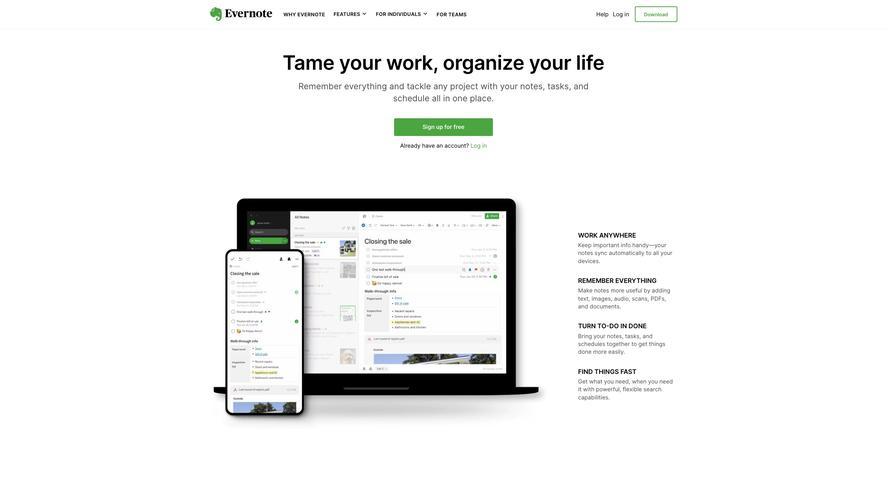 Task type: vqa. For each thing, say whether or not it's contained in the screenshot.
schedules
yes



Task type: locate. For each thing, give the bounding box(es) containing it.
0 horizontal spatial more
[[594, 349, 607, 356]]

0 vertical spatial everything
[[344, 81, 387, 91]]

project
[[450, 81, 479, 91]]

to inside turn to-do in done bring your notes, tasks, and schedules together to get things done more easily.
[[632, 341, 637, 348]]

and up schedule
[[390, 81, 405, 91]]

notes,
[[521, 81, 545, 91], [607, 333, 624, 340]]

1 horizontal spatial things
[[649, 341, 666, 348]]

need
[[660, 378, 673, 385]]

to left get
[[632, 341, 637, 348]]

all down any
[[432, 93, 441, 103]]

notes inside work anywhere keep important info handy—your notes sync automatically to all your devices.
[[579, 250, 594, 257]]

with right it
[[584, 386, 595, 393]]

log in
[[613, 11, 630, 18]]

log
[[613, 11, 623, 18], [471, 142, 481, 149]]

1 vertical spatial remember
[[579, 277, 614, 285]]

more inside turn to-do in done bring your notes, tasks, and schedules together to get things done more easily.
[[594, 349, 607, 356]]

to down the handy—your
[[647, 250, 652, 257]]

0 vertical spatial notes,
[[521, 81, 545, 91]]

log in link right help link
[[613, 11, 630, 18]]

things right get
[[649, 341, 666, 348]]

notes
[[579, 250, 594, 257], [595, 287, 610, 294]]

remember inside remember everything make notes more useful by adding text, images, audio, scans, pdfs, and documents.
[[579, 277, 614, 285]]

for
[[376, 11, 387, 17], [437, 11, 447, 17]]

1 vertical spatial log in link
[[471, 142, 487, 149]]

and down text,
[[579, 303, 589, 310]]

one
[[453, 93, 468, 103]]

1 horizontal spatial to
[[647, 250, 652, 257]]

why
[[284, 11, 296, 17]]

already have an account? log in
[[400, 142, 487, 149]]

more
[[611, 287, 625, 294], [594, 349, 607, 356]]

0 vertical spatial with
[[481, 81, 498, 91]]

by
[[644, 287, 651, 294]]

notes inside remember everything make notes more useful by adding text, images, audio, scans, pdfs, and documents.
[[595, 287, 610, 294]]

0 vertical spatial remember
[[299, 81, 342, 91]]

1 vertical spatial notes
[[595, 287, 610, 294]]

0 horizontal spatial to
[[632, 341, 637, 348]]

all
[[432, 93, 441, 103], [654, 250, 659, 257]]

remember
[[299, 81, 342, 91], [579, 277, 614, 285]]

and inside remember everything make notes more useful by adding text, images, audio, scans, pdfs, and documents.
[[579, 303, 589, 310]]

for left teams
[[437, 11, 447, 17]]

notes down keep
[[579, 250, 594, 257]]

tasks,
[[548, 81, 572, 91], [626, 333, 642, 340]]

more up audio,
[[611, 287, 625, 294]]

0 horizontal spatial with
[[481, 81, 498, 91]]

done
[[629, 323, 647, 330], [579, 349, 592, 356]]

log in link
[[613, 11, 630, 18], [471, 142, 487, 149]]

work,
[[386, 51, 438, 75]]

what
[[590, 378, 603, 385]]

0 horizontal spatial done
[[579, 349, 592, 356]]

1 vertical spatial things
[[595, 368, 619, 376]]

you up search
[[649, 378, 658, 385]]

place.
[[470, 93, 494, 103]]

0 horizontal spatial all
[[432, 93, 441, 103]]

already
[[400, 142, 421, 149]]

bring
[[579, 333, 592, 340]]

tasks, inside turn to-do in done bring your notes, tasks, and schedules together to get things done more easily.
[[626, 333, 642, 340]]

all down the handy—your
[[654, 250, 659, 257]]

1 horizontal spatial everything
[[616, 277, 657, 285]]

done up get
[[629, 323, 647, 330]]

0 horizontal spatial you
[[605, 378, 614, 385]]

remember down "tame"
[[299, 81, 342, 91]]

1 horizontal spatial done
[[629, 323, 647, 330]]

more down schedules
[[594, 349, 607, 356]]

with up place.
[[481, 81, 498, 91]]

0 horizontal spatial everything
[[344, 81, 387, 91]]

1 vertical spatial with
[[584, 386, 595, 393]]

tasks, inside remember everything and tackle any project with your notes, tasks, and schedule all in one place.
[[548, 81, 572, 91]]

an
[[437, 142, 443, 149]]

in down any
[[443, 93, 450, 103]]

0 horizontal spatial remember
[[299, 81, 342, 91]]

help
[[597, 11, 609, 18]]

to-
[[598, 323, 610, 330]]

teams
[[449, 11, 467, 17]]

in
[[625, 11, 630, 18], [443, 93, 450, 103], [483, 142, 487, 149], [621, 323, 627, 330]]

and up get
[[643, 333, 653, 340]]

more inside remember everything make notes more useful by adding text, images, audio, scans, pdfs, and documents.
[[611, 287, 625, 294]]

1 horizontal spatial for
[[437, 11, 447, 17]]

images,
[[592, 295, 613, 302]]

done down schedules
[[579, 349, 592, 356]]

1 horizontal spatial remember
[[579, 277, 614, 285]]

for for for teams
[[437, 11, 447, 17]]

with inside find things fast get what you need, when you need it with powerful, flexible search capabilities.
[[584, 386, 595, 393]]

remember inside remember everything and tackle any project with your notes, tasks, and schedule all in one place.
[[299, 81, 342, 91]]

things up what at the right bottom
[[595, 368, 619, 376]]

1 vertical spatial all
[[654, 250, 659, 257]]

download link
[[635, 6, 678, 22]]

work anywhere keep important info handy—your notes sync automatically to all your devices.
[[579, 232, 673, 265]]

0 horizontal spatial tasks,
[[548, 81, 572, 91]]

tame
[[283, 51, 335, 75]]

1 horizontal spatial more
[[611, 287, 625, 294]]

find things fast get what you need, when you need it with powerful, flexible search capabilities.
[[579, 368, 673, 401]]

1 horizontal spatial notes
[[595, 287, 610, 294]]

log in link right account?
[[471, 142, 487, 149]]

0 vertical spatial tasks,
[[548, 81, 572, 91]]

0 vertical spatial things
[[649, 341, 666, 348]]

0 horizontal spatial log in link
[[471, 142, 487, 149]]

1 vertical spatial log
[[471, 142, 481, 149]]

tackle
[[407, 81, 431, 91]]

log right help
[[613, 11, 623, 18]]

1 horizontal spatial all
[[654, 250, 659, 257]]

everything inside remember everything make notes more useful by adding text, images, audio, scans, pdfs, and documents.
[[616, 277, 657, 285]]

and
[[390, 81, 405, 91], [574, 81, 589, 91], [579, 303, 589, 310], [643, 333, 653, 340]]

log right account?
[[471, 142, 481, 149]]

0 horizontal spatial for
[[376, 11, 387, 17]]

0 vertical spatial notes
[[579, 250, 594, 257]]

things inside find things fast get what you need, when you need it with powerful, flexible search capabilities.
[[595, 368, 619, 376]]

for
[[445, 123, 453, 131]]

notes up images,
[[595, 287, 610, 294]]

1 vertical spatial more
[[594, 349, 607, 356]]

to
[[647, 250, 652, 257], [632, 341, 637, 348]]

1 horizontal spatial log
[[613, 11, 623, 18]]

your inside remember everything and tackle any project with your notes, tasks, and schedule all in one place.
[[500, 81, 518, 91]]

everything
[[344, 81, 387, 91], [616, 277, 657, 285]]

1 vertical spatial to
[[632, 341, 637, 348]]

get
[[639, 341, 648, 348]]

organize
[[443, 51, 525, 75]]

0 horizontal spatial things
[[595, 368, 619, 376]]

1 horizontal spatial with
[[584, 386, 595, 393]]

powerful,
[[597, 386, 622, 393]]

0 vertical spatial all
[[432, 93, 441, 103]]

do
[[610, 323, 619, 330]]

info
[[621, 242, 631, 249]]

0 vertical spatial to
[[647, 250, 652, 257]]

in right do
[[621, 323, 627, 330]]

your inside work anywhere keep important info handy—your notes sync automatically to all your devices.
[[661, 250, 673, 257]]

find
[[579, 368, 593, 376]]

scans,
[[632, 295, 650, 302]]

0 horizontal spatial notes
[[579, 250, 594, 257]]

download
[[645, 11, 669, 17]]

for for for individuals
[[376, 11, 387, 17]]

1 horizontal spatial you
[[649, 378, 658, 385]]

any
[[434, 81, 448, 91]]

0 vertical spatial log
[[613, 11, 623, 18]]

things
[[649, 341, 666, 348], [595, 368, 619, 376]]

0 vertical spatial more
[[611, 287, 625, 294]]

1 horizontal spatial notes,
[[607, 333, 624, 340]]

with inside remember everything and tackle any project with your notes, tasks, and schedule all in one place.
[[481, 81, 498, 91]]

for inside button
[[376, 11, 387, 17]]

0 horizontal spatial notes,
[[521, 81, 545, 91]]

with
[[481, 81, 498, 91], [584, 386, 595, 393]]

life
[[576, 51, 605, 75]]

1 vertical spatial tasks,
[[626, 333, 642, 340]]

for teams
[[437, 11, 467, 17]]

everything inside remember everything and tackle any project with your notes, tasks, and schedule all in one place.
[[344, 81, 387, 91]]

you up powerful,
[[605, 378, 614, 385]]

pdfs,
[[651, 295, 667, 302]]

remember up make
[[579, 277, 614, 285]]

automatically
[[609, 250, 645, 257]]

account?
[[445, 142, 469, 149]]

free
[[454, 123, 465, 131]]

your
[[339, 51, 382, 75], [529, 51, 572, 75], [500, 81, 518, 91], [661, 250, 673, 257], [594, 333, 606, 340]]

you
[[605, 378, 614, 385], [649, 378, 658, 385]]

for left individuals
[[376, 11, 387, 17]]

1 vertical spatial notes,
[[607, 333, 624, 340]]

1 horizontal spatial tasks,
[[626, 333, 642, 340]]

2 you from the left
[[649, 378, 658, 385]]

audio,
[[614, 295, 631, 302]]

0 vertical spatial log in link
[[613, 11, 630, 18]]

1 vertical spatial everything
[[616, 277, 657, 285]]

for teams link
[[437, 11, 467, 18]]

features button
[[334, 11, 368, 18]]

schedule
[[393, 93, 430, 103]]

schedules
[[579, 341, 606, 348]]

capabilities.
[[579, 394, 610, 401]]



Task type: describe. For each thing, give the bounding box(es) containing it.
sign
[[423, 123, 435, 131]]

and down the life
[[574, 81, 589, 91]]

in inside turn to-do in done bring your notes, tasks, and schedules together to get things done more easily.
[[621, 323, 627, 330]]

to inside work anywhere keep important info handy—your notes sync automatically to all your devices.
[[647, 250, 652, 257]]

when
[[632, 378, 647, 385]]

up
[[436, 123, 443, 131]]

get
[[579, 378, 588, 385]]

evernote ui on desktop and mobile image
[[210, 195, 550, 438]]

why evernote
[[284, 11, 325, 17]]

why evernote link
[[284, 11, 325, 18]]

have
[[422, 142, 435, 149]]

things inside turn to-do in done bring your notes, tasks, and schedules together to get things done more easily.
[[649, 341, 666, 348]]

need,
[[616, 378, 631, 385]]

everything for schedule
[[344, 81, 387, 91]]

useful
[[626, 287, 643, 294]]

sign up for free
[[423, 123, 465, 131]]

features
[[334, 11, 361, 17]]

remember for remember everything make notes more useful by adding text, images, audio, scans, pdfs, and documents.
[[579, 277, 614, 285]]

evernote logo image
[[210, 7, 272, 21]]

handy—your
[[633, 242, 667, 249]]

it
[[579, 386, 582, 393]]

for individuals
[[376, 11, 421, 17]]

remember everything and tackle any project with your notes, tasks, and schedule all in one place.
[[299, 81, 589, 103]]

flexible
[[623, 386, 642, 393]]

in inside remember everything and tackle any project with your notes, tasks, and schedule all in one place.
[[443, 93, 450, 103]]

keep
[[579, 242, 592, 249]]

tame your work, organize your life
[[283, 51, 605, 75]]

sign up for free link
[[394, 118, 493, 136]]

and inside turn to-do in done bring your notes, tasks, and schedules together to get things done more easily.
[[643, 333, 653, 340]]

everything for scans,
[[616, 277, 657, 285]]

adding
[[652, 287, 671, 294]]

in right account?
[[483, 142, 487, 149]]

in right help link
[[625, 11, 630, 18]]

anywhere
[[600, 232, 637, 239]]

0 vertical spatial done
[[629, 323, 647, 330]]

all inside work anywhere keep important info handy—your notes sync automatically to all your devices.
[[654, 250, 659, 257]]

easily.
[[609, 349, 626, 356]]

sync
[[595, 250, 608, 257]]

fast
[[621, 368, 637, 376]]

search
[[644, 386, 662, 393]]

make
[[579, 287, 593, 294]]

help link
[[597, 11, 609, 18]]

for individuals button
[[376, 11, 428, 18]]

remember for remember everything and tackle any project with your notes, tasks, and schedule all in one place.
[[299, 81, 342, 91]]

all inside remember everything and tackle any project with your notes, tasks, and schedule all in one place.
[[432, 93, 441, 103]]

turn
[[579, 323, 596, 330]]

important
[[594, 242, 620, 249]]

1 you from the left
[[605, 378, 614, 385]]

turn to-do in done bring your notes, tasks, and schedules together to get things done more easily.
[[579, 323, 666, 356]]

text,
[[579, 295, 590, 302]]

individuals
[[388, 11, 421, 17]]

1 horizontal spatial log in link
[[613, 11, 630, 18]]

notes, inside remember everything and tackle any project with your notes, tasks, and schedule all in one place.
[[521, 81, 545, 91]]

1 vertical spatial done
[[579, 349, 592, 356]]

0 horizontal spatial log
[[471, 142, 481, 149]]

devices.
[[579, 258, 601, 265]]

remember everything make notes more useful by adding text, images, audio, scans, pdfs, and documents.
[[579, 277, 671, 310]]

work
[[579, 232, 598, 239]]

evernote
[[298, 11, 325, 17]]

together
[[607, 341, 630, 348]]

notes, inside turn to-do in done bring your notes, tasks, and schedules together to get things done more easily.
[[607, 333, 624, 340]]

documents.
[[590, 303, 622, 310]]

your inside turn to-do in done bring your notes, tasks, and schedules together to get things done more easily.
[[594, 333, 606, 340]]



